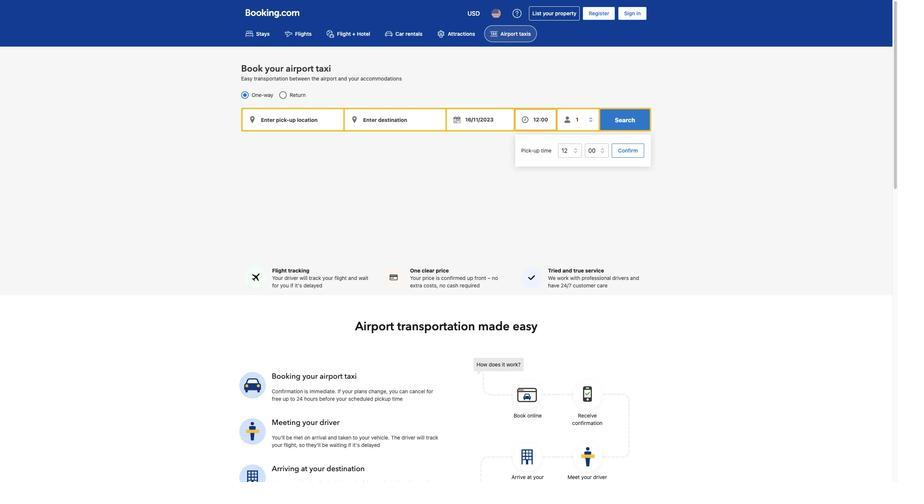 Task type: vqa. For each thing, say whether or not it's contained in the screenshot.
the Arriving at your destination
yes



Task type: describe. For each thing, give the bounding box(es) containing it.
taxi for book
[[316, 63, 331, 75]]

how does it work?
[[477, 362, 521, 368]]

in
[[637, 10, 641, 16]]

flight
[[335, 275, 347, 281]]

service
[[586, 268, 605, 274]]

time inside confirmation is immediate. if your plans change, you can cancel for free up to 24 hours before your scheduled pickup time
[[393, 396, 403, 402]]

flight + hotel link
[[321, 25, 376, 42]]

0 vertical spatial no
[[492, 275, 499, 281]]

0 vertical spatial be
[[286, 435, 293, 441]]

one
[[410, 268, 421, 274]]

your down they'll
[[310, 464, 325, 474]]

airport for book
[[286, 63, 314, 75]]

12:00
[[534, 117, 549, 123]]

booking
[[272, 372, 301, 382]]

cancel
[[410, 388, 426, 395]]

flight tracking your driver will track your flight and wait for you if it's delayed
[[272, 268, 369, 289]]

up inside one clear price your price is confirmed up front – no extra costs, no cash required
[[468, 275, 474, 281]]

book for your
[[241, 63, 263, 75]]

car
[[396, 31, 405, 37]]

sign
[[625, 10, 636, 16]]

tracking
[[288, 268, 310, 274]]

and inside flight tracking your driver will track your flight and wait for you if it's delayed
[[349, 275, 358, 281]]

for for confirmation is immediate. if your plans change, you can cancel for free up to 24 hours before your scheduled pickup time
[[427, 388, 434, 395]]

flight for flight + hotel
[[337, 31, 351, 37]]

clear
[[422, 268, 435, 274]]

tried and true service we work with professional drivers and have 24/7 customer care
[[549, 268, 640, 289]]

12:00 button
[[516, 109, 557, 130]]

if inside flight tracking your driver will track your flight and wait for you if it's delayed
[[291, 282, 294, 289]]

receive confirmation
[[573, 413, 603, 426]]

confirmation
[[272, 388, 303, 395]]

wait
[[359, 275, 369, 281]]

sign in link
[[619, 7, 647, 20]]

search button
[[601, 109, 650, 130]]

delayed inside you'll be met on arrival and taken to your vehicle. the driver will track your flight, so they'll be waiting if it's delayed
[[362, 442, 380, 448]]

it
[[502, 362, 506, 368]]

meeting your driver
[[272, 418, 340, 428]]

you inside confirmation is immediate. if your plans change, you can cancel for free up to 24 hours before your scheduled pickup time
[[390, 388, 398, 395]]

hotel
[[357, 31, 371, 37]]

flights
[[295, 31, 312, 37]]

your up on
[[303, 418, 318, 428]]

the
[[312, 75, 320, 82]]

track inside you'll be met on arrival and taken to your vehicle. the driver will track your flight, so they'll be waiting if it's delayed
[[426, 435, 439, 441]]

so
[[299, 442, 305, 448]]

destination for arriving at your destination
[[327, 464, 365, 474]]

rentals
[[406, 31, 423, 37]]

arriving at your destination
[[272, 464, 365, 474]]

driver inside flight tracking your driver will track your flight and wait for you if it's delayed
[[285, 275, 299, 281]]

your inside arrive at your destination
[[534, 474, 544, 481]]

search
[[616, 117, 636, 124]]

arrival
[[312, 435, 327, 441]]

your inside one clear price your price is confirmed up front – no extra costs, no cash required
[[410, 275, 421, 281]]

scheduled
[[349, 396, 374, 402]]

costs,
[[424, 282, 439, 289]]

and inside you'll be met on arrival and taken to your vehicle. the driver will track your flight, so they'll be waiting if it's delayed
[[328, 435, 337, 441]]

does
[[489, 362, 501, 368]]

16/11/2023
[[466, 117, 494, 123]]

0 vertical spatial price
[[436, 268, 449, 274]]

customer
[[574, 282, 596, 289]]

if inside you'll be met on arrival and taken to your vehicle. the driver will track your flight, so they'll be waiting if it's delayed
[[348, 442, 352, 448]]

airport for airport transportation made easy
[[355, 319, 395, 335]]

tried
[[549, 268, 562, 274]]

receive
[[579, 413, 597, 419]]

destination for arrive at your destination
[[515, 482, 542, 483]]

arriving
[[272, 464, 299, 474]]

at for arrive
[[528, 474, 532, 481]]

driver up arrival at the bottom of the page
[[320, 418, 340, 428]]

24/7
[[561, 282, 572, 289]]

your right meet
[[582, 474, 592, 481]]

book for online
[[514, 413, 526, 419]]

return
[[290, 92, 306, 98]]

your down you'll
[[272, 442, 283, 448]]

if
[[338, 388, 341, 395]]

your up immediate.
[[303, 372, 318, 382]]

one clear price your price is confirmed up front – no extra costs, no cash required
[[410, 268, 499, 289]]

your left accommodations
[[349, 75, 359, 82]]

delayed inside flight tracking your driver will track your flight and wait for you if it's delayed
[[304, 282, 323, 289]]

way
[[264, 92, 274, 98]]

pick-
[[522, 147, 534, 154]]

up inside confirmation is immediate. if your plans change, you can cancel for free up to 24 hours before your scheduled pickup time
[[283, 396, 289, 402]]

professional
[[582, 275, 612, 281]]

pickup
[[375, 396, 391, 402]]

confirm button
[[612, 144, 645, 158]]

met
[[294, 435, 303, 441]]

book your airport taxi easy transportation between the airport and your accommodations
[[241, 63, 402, 82]]

made
[[479, 319, 510, 335]]

transportation inside book your airport taxi easy transportation between the airport and your accommodations
[[254, 75, 288, 82]]

arrive at your destination
[[512, 474, 544, 483]]

1 vertical spatial price
[[423, 275, 435, 281]]

work?
[[507, 362, 521, 368]]

drivers
[[613, 275, 629, 281]]

airport taxis link
[[485, 25, 537, 42]]

your inside flight tracking your driver will track your flight and wait for you if it's delayed
[[323, 275, 333, 281]]

at for arriving
[[301, 464, 308, 474]]

24
[[297, 396, 303, 402]]

confirm
[[619, 148, 638, 154]]

care
[[598, 282, 608, 289]]

register link
[[583, 7, 616, 20]]

flight + hotel
[[337, 31, 371, 37]]

before
[[320, 396, 335, 402]]

+
[[353, 31, 356, 37]]

register
[[589, 10, 610, 16]]

usd button
[[464, 4, 485, 22]]

meeting
[[272, 418, 301, 428]]

accommodations
[[361, 75, 402, 82]]

extra
[[410, 282, 423, 289]]

driver inside you'll be met on arrival and taken to your vehicle. the driver will track your flight, so they'll be waiting if it's delayed
[[402, 435, 416, 441]]

list your property
[[533, 10, 577, 16]]

booking airport taxi image for booking your airport taxi
[[240, 373, 266, 399]]

they'll
[[306, 442, 321, 448]]

front
[[475, 275, 487, 281]]

1 vertical spatial transportation
[[397, 319, 476, 335]]



Task type: locate. For each thing, give the bounding box(es) containing it.
pick-up time
[[522, 147, 552, 154]]

airport
[[286, 63, 314, 75], [321, 75, 337, 82], [320, 372, 343, 382]]

airport inside airport taxis link
[[501, 31, 518, 37]]

property
[[556, 10, 577, 16]]

car rentals
[[396, 31, 423, 37]]

0 vertical spatial up
[[534, 147, 540, 154]]

be down arrival at the bottom of the page
[[322, 442, 328, 448]]

1 vertical spatial flight
[[272, 268, 287, 274]]

easy
[[241, 75, 253, 82]]

price
[[436, 268, 449, 274], [423, 275, 435, 281]]

1 vertical spatial you
[[390, 388, 398, 395]]

airport for airport taxis
[[501, 31, 518, 37]]

1 vertical spatial destination
[[515, 482, 542, 483]]

0 vertical spatial it's
[[295, 282, 302, 289]]

you'll be met on arrival and taken to your vehicle. the driver will track your flight, so they'll be waiting if it's delayed
[[272, 435, 439, 448]]

0 horizontal spatial at
[[301, 464, 308, 474]]

is inside confirmation is immediate. if your plans change, you can cancel for free up to 24 hours before your scheduled pickup time
[[305, 388, 309, 395]]

1 vertical spatial track
[[426, 435, 439, 441]]

0 vertical spatial for
[[272, 282, 279, 289]]

taxi
[[316, 63, 331, 75], [345, 372, 357, 382]]

your right if
[[343, 388, 353, 395]]

driver down tracking
[[285, 275, 299, 281]]

with
[[571, 275, 581, 281]]

1 vertical spatial be
[[322, 442, 328, 448]]

1 horizontal spatial airport
[[501, 31, 518, 37]]

1 vertical spatial airport
[[355, 319, 395, 335]]

track down tracking
[[309, 275, 321, 281]]

up down 12:00 button
[[534, 147, 540, 154]]

0 horizontal spatial be
[[286, 435, 293, 441]]

1 vertical spatial airport
[[321, 75, 337, 82]]

time
[[541, 147, 552, 154], [393, 396, 403, 402]]

0 horizontal spatial transportation
[[254, 75, 288, 82]]

you down tracking
[[281, 282, 289, 289]]

your left vehicle.
[[359, 435, 370, 441]]

0 vertical spatial you
[[281, 282, 289, 289]]

delayed down tracking
[[304, 282, 323, 289]]

0 horizontal spatial to
[[291, 396, 295, 402]]

will inside flight tracking your driver will track your flight and wait for you if it's delayed
[[300, 275, 308, 281]]

flight inside flight tracking your driver will track your flight and wait for you if it's delayed
[[272, 268, 287, 274]]

1 vertical spatial to
[[353, 435, 358, 441]]

1 horizontal spatial price
[[436, 268, 449, 274]]

–
[[488, 275, 491, 281]]

you'll
[[272, 435, 285, 441]]

1 vertical spatial book
[[514, 413, 526, 419]]

2 vertical spatial up
[[283, 396, 289, 402]]

1 your from the left
[[272, 275, 283, 281]]

0 vertical spatial destination
[[327, 464, 365, 474]]

it's
[[295, 282, 302, 289], [353, 442, 360, 448]]

2 your from the left
[[410, 275, 421, 281]]

your right list
[[543, 10, 554, 16]]

1 vertical spatial up
[[468, 275, 474, 281]]

0 vertical spatial is
[[436, 275, 440, 281]]

1 vertical spatial is
[[305, 388, 309, 395]]

it's inside you'll be met on arrival and taken to your vehicle. the driver will track your flight, so they'll be waiting if it's delayed
[[353, 442, 360, 448]]

your up way
[[265, 63, 284, 75]]

flight for flight tracking your driver will track your flight and wait for you if it's delayed
[[272, 268, 287, 274]]

1 horizontal spatial if
[[348, 442, 352, 448]]

0 horizontal spatial is
[[305, 388, 309, 395]]

your
[[543, 10, 554, 16], [265, 63, 284, 75], [349, 75, 359, 82], [323, 275, 333, 281], [303, 372, 318, 382], [343, 388, 353, 395], [337, 396, 347, 402], [303, 418, 318, 428], [359, 435, 370, 441], [272, 442, 283, 448], [310, 464, 325, 474], [534, 474, 544, 481], [582, 474, 592, 481]]

be
[[286, 435, 293, 441], [322, 442, 328, 448]]

0 vertical spatial to
[[291, 396, 295, 402]]

0 horizontal spatial your
[[272, 275, 283, 281]]

we
[[549, 275, 556, 281]]

for inside confirmation is immediate. if your plans change, you can cancel for free up to 24 hours before your scheduled pickup time
[[427, 388, 434, 395]]

price up confirmed
[[436, 268, 449, 274]]

1 horizontal spatial your
[[410, 275, 421, 281]]

0 horizontal spatial time
[[393, 396, 403, 402]]

you left can
[[390, 388, 398, 395]]

airport taxis
[[501, 31, 531, 37]]

list your property link
[[530, 6, 580, 21]]

1 vertical spatial for
[[427, 388, 434, 395]]

1 horizontal spatial time
[[541, 147, 552, 154]]

it's down tracking
[[295, 282, 302, 289]]

to
[[291, 396, 295, 402], [353, 435, 358, 441]]

0 vertical spatial taxi
[[316, 63, 331, 75]]

0 horizontal spatial track
[[309, 275, 321, 281]]

usd
[[468, 10, 480, 17]]

up down "confirmation"
[[283, 396, 289, 402]]

0 horizontal spatial for
[[272, 282, 279, 289]]

your right arrive
[[534, 474, 544, 481]]

flight,
[[284, 442, 298, 448]]

0 vertical spatial if
[[291, 282, 294, 289]]

will
[[300, 275, 308, 281], [417, 435, 425, 441]]

0 horizontal spatial no
[[440, 282, 446, 289]]

1 horizontal spatial you
[[390, 388, 398, 395]]

and inside book your airport taxi easy transportation between the airport and your accommodations
[[338, 75, 347, 82]]

0 horizontal spatial up
[[283, 396, 289, 402]]

to inside you'll be met on arrival and taken to your vehicle. the driver will track your flight, so they'll be waiting if it's delayed
[[353, 435, 358, 441]]

at inside arrive at your destination
[[528, 474, 532, 481]]

is inside one clear price your price is confirmed up front – no extra costs, no cash required
[[436, 275, 440, 281]]

1 vertical spatial if
[[348, 442, 352, 448]]

1 horizontal spatial track
[[426, 435, 439, 441]]

0 vertical spatial transportation
[[254, 75, 288, 82]]

1 vertical spatial will
[[417, 435, 425, 441]]

no left cash
[[440, 282, 446, 289]]

work
[[558, 275, 569, 281]]

price down the 'clear'
[[423, 275, 435, 281]]

and up work
[[563, 268, 573, 274]]

immediate.
[[310, 388, 337, 395]]

1 vertical spatial taxi
[[345, 372, 357, 382]]

1 horizontal spatial for
[[427, 388, 434, 395]]

your left flight
[[323, 275, 333, 281]]

0 horizontal spatial will
[[300, 275, 308, 281]]

1 vertical spatial it's
[[353, 442, 360, 448]]

booking your airport taxi
[[272, 372, 357, 382]]

book up easy
[[241, 63, 263, 75]]

0 vertical spatial track
[[309, 275, 321, 281]]

airport right the
[[321, 75, 337, 82]]

0 horizontal spatial airport
[[355, 319, 395, 335]]

1 horizontal spatial at
[[528, 474, 532, 481]]

1 horizontal spatial to
[[353, 435, 358, 441]]

the
[[391, 435, 401, 441]]

will down tracking
[[300, 275, 308, 281]]

track inside flight tracking your driver will track your flight and wait for you if it's delayed
[[309, 275, 321, 281]]

meet your driver
[[568, 474, 608, 481]]

book left online
[[514, 413, 526, 419]]

to left 24
[[291, 396, 295, 402]]

0 vertical spatial airport
[[286, 63, 314, 75]]

hours
[[305, 396, 318, 402]]

at right arrive
[[528, 474, 532, 481]]

at right arriving
[[301, 464, 308, 474]]

is up hours
[[305, 388, 309, 395]]

and left wait
[[349, 275, 358, 281]]

up up required in the right of the page
[[468, 275, 474, 281]]

between
[[290, 75, 310, 82]]

0 vertical spatial book
[[241, 63, 263, 75]]

driver right meet
[[594, 474, 608, 481]]

destination down "waiting"
[[327, 464, 365, 474]]

airport up between
[[286, 63, 314, 75]]

meet
[[568, 474, 580, 481]]

Enter destination text field
[[345, 109, 446, 130]]

0 horizontal spatial it's
[[295, 282, 302, 289]]

car rentals link
[[379, 25, 429, 42]]

1 vertical spatial time
[[393, 396, 403, 402]]

it's right "waiting"
[[353, 442, 360, 448]]

1 horizontal spatial book
[[514, 413, 526, 419]]

taxi for booking
[[345, 372, 357, 382]]

booking.com online hotel reservations image
[[246, 9, 300, 18]]

attractions
[[448, 31, 476, 37]]

it's inside flight tracking your driver will track your flight and wait for you if it's delayed
[[295, 282, 302, 289]]

taxi inside book your airport taxi easy transportation between the airport and your accommodations
[[316, 63, 331, 75]]

at
[[301, 464, 308, 474], [528, 474, 532, 481]]

for
[[272, 282, 279, 289], [427, 388, 434, 395]]

no right '–'
[[492, 275, 499, 281]]

attractions link
[[432, 25, 482, 42]]

0 horizontal spatial you
[[281, 282, 289, 289]]

1 vertical spatial delayed
[[362, 442, 380, 448]]

2 vertical spatial airport
[[320, 372, 343, 382]]

required
[[460, 282, 480, 289]]

waiting
[[330, 442, 347, 448]]

confirmation is immediate. if your plans change, you can cancel for free up to 24 hours before your scheduled pickup time
[[272, 388, 434, 402]]

you
[[281, 282, 289, 289], [390, 388, 398, 395]]

plans
[[355, 388, 368, 395]]

1 horizontal spatial no
[[492, 275, 499, 281]]

book inside book your airport taxi easy transportation between the airport and your accommodations
[[241, 63, 263, 75]]

if down taken
[[348, 442, 352, 448]]

and right the
[[338, 75, 347, 82]]

on
[[305, 435, 311, 441]]

and right the drivers
[[631, 275, 640, 281]]

stays
[[256, 31, 270, 37]]

destination
[[327, 464, 365, 474], [515, 482, 542, 483]]

16/11/2023 button
[[447, 109, 514, 130]]

book online
[[514, 413, 542, 419]]

airport
[[501, 31, 518, 37], [355, 319, 395, 335]]

flight inside 'link'
[[337, 31, 351, 37]]

1 horizontal spatial will
[[417, 435, 425, 441]]

airport for booking
[[320, 372, 343, 382]]

you inside flight tracking your driver will track your flight and wait for you if it's delayed
[[281, 282, 289, 289]]

one-
[[252, 92, 264, 98]]

and up "waiting"
[[328, 435, 337, 441]]

booking airport taxi image for meeting your driver
[[240, 419, 266, 445]]

cash
[[447, 282, 459, 289]]

0 horizontal spatial if
[[291, 282, 294, 289]]

one-way
[[252, 92, 274, 98]]

track right the at bottom
[[426, 435, 439, 441]]

will inside you'll be met on arrival and taken to your vehicle. the driver will track your flight, so they'll be waiting if it's delayed
[[417, 435, 425, 441]]

Enter pick-up location text field
[[243, 109, 344, 130]]

1 horizontal spatial taxi
[[345, 372, 357, 382]]

1 vertical spatial no
[[440, 282, 446, 289]]

if
[[291, 282, 294, 289], [348, 442, 352, 448]]

1 horizontal spatial up
[[468, 275, 474, 281]]

sign in
[[625, 10, 641, 16]]

to right taken
[[353, 435, 358, 441]]

destination inside arrive at your destination
[[515, 482, 542, 483]]

arrive
[[512, 474, 526, 481]]

can
[[400, 388, 408, 395]]

1 horizontal spatial delayed
[[362, 442, 380, 448]]

your
[[272, 275, 283, 281], [410, 275, 421, 281]]

0 horizontal spatial book
[[241, 63, 263, 75]]

0 vertical spatial time
[[541, 147, 552, 154]]

will right the at bottom
[[417, 435, 425, 441]]

0 horizontal spatial price
[[423, 275, 435, 281]]

taxi up the
[[316, 63, 331, 75]]

airport up if
[[320, 372, 343, 382]]

track
[[309, 275, 321, 281], [426, 435, 439, 441]]

flight
[[337, 31, 351, 37], [272, 268, 287, 274]]

how
[[477, 362, 488, 368]]

flight left "+"
[[337, 31, 351, 37]]

for inside flight tracking your driver will track your flight and wait for you if it's delayed
[[272, 282, 279, 289]]

for for flight tracking your driver will track your flight and wait for you if it's delayed
[[272, 282, 279, 289]]

1 horizontal spatial destination
[[515, 482, 542, 483]]

if down tracking
[[291, 282, 294, 289]]

driver right the at bottom
[[402, 435, 416, 441]]

is
[[436, 275, 440, 281], [305, 388, 309, 395]]

booking airport taxi image
[[474, 358, 631, 483], [240, 373, 266, 399], [240, 419, 266, 445], [240, 465, 266, 483]]

1 horizontal spatial be
[[322, 442, 328, 448]]

taxi up plans
[[345, 372, 357, 382]]

be up flight,
[[286, 435, 293, 441]]

time right pick-
[[541, 147, 552, 154]]

1 horizontal spatial flight
[[337, 31, 351, 37]]

destination down arrive
[[515, 482, 542, 483]]

is up costs,
[[436, 275, 440, 281]]

0 vertical spatial will
[[300, 275, 308, 281]]

2 horizontal spatial up
[[534, 147, 540, 154]]

0 horizontal spatial destination
[[327, 464, 365, 474]]

confirmed
[[442, 275, 466, 281]]

easy
[[513, 319, 538, 335]]

airport transportation made easy
[[355, 319, 538, 335]]

flights link
[[279, 25, 318, 42]]

0 vertical spatial flight
[[337, 31, 351, 37]]

0 horizontal spatial flight
[[272, 268, 287, 274]]

0 vertical spatial delayed
[[304, 282, 323, 289]]

booking airport taxi image for arriving at your destination
[[240, 465, 266, 483]]

1 horizontal spatial it's
[[353, 442, 360, 448]]

1 horizontal spatial transportation
[[397, 319, 476, 335]]

your down if
[[337, 396, 347, 402]]

delayed down vehicle.
[[362, 442, 380, 448]]

0 horizontal spatial taxi
[[316, 63, 331, 75]]

to inside confirmation is immediate. if your plans change, you can cancel for free up to 24 hours before your scheduled pickup time
[[291, 396, 295, 402]]

1 horizontal spatial is
[[436, 275, 440, 281]]

vehicle.
[[372, 435, 390, 441]]

online
[[528, 413, 542, 419]]

free
[[272, 396, 282, 402]]

time down can
[[393, 396, 403, 402]]

flight left tracking
[[272, 268, 287, 274]]

0 vertical spatial airport
[[501, 31, 518, 37]]

0 horizontal spatial delayed
[[304, 282, 323, 289]]

your inside flight tracking your driver will track your flight and wait for you if it's delayed
[[272, 275, 283, 281]]



